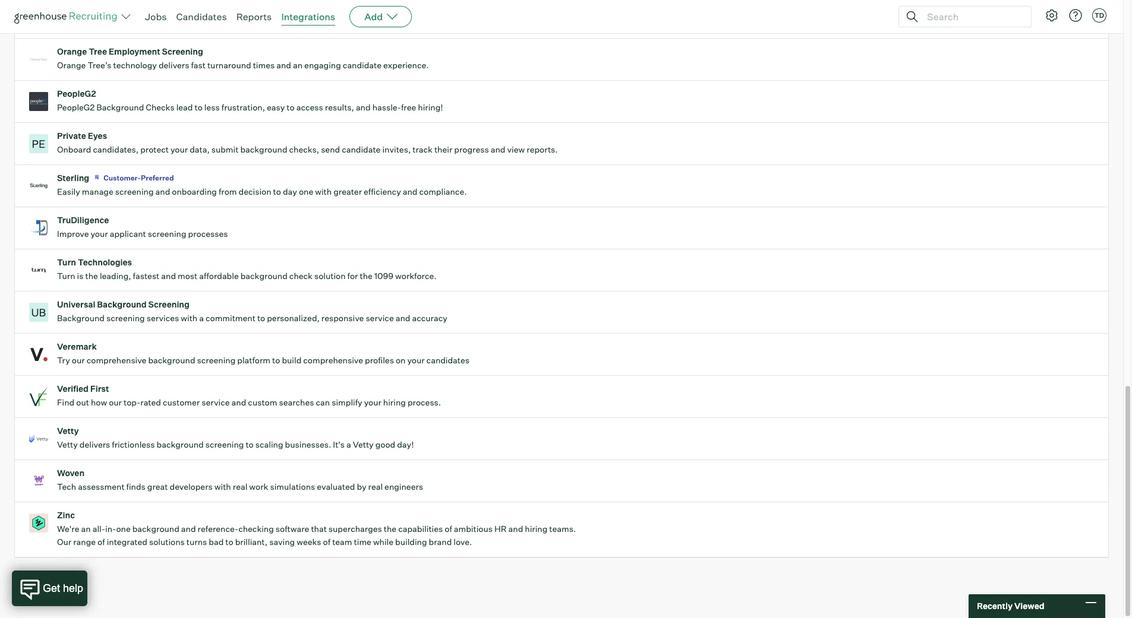 Task type: vqa. For each thing, say whether or not it's contained in the screenshot.


Task type: locate. For each thing, give the bounding box(es) containing it.
2 comprehensive from the left
[[303, 356, 363, 366]]

comprehensive up first
[[87, 356, 147, 366]]

0 horizontal spatial a
[[199, 313, 204, 324]]

bad
[[209, 538, 224, 548]]

our down the veremark
[[72, 356, 85, 366]]

0 vertical spatial screening
[[162, 46, 203, 57]]

1 horizontal spatial most
[[368, 18, 388, 28]]

engaging
[[304, 60, 341, 70]]

to left build
[[272, 356, 280, 366]]

1 vertical spatial with
[[181, 313, 198, 324]]

comprehensive right build
[[303, 356, 363, 366]]

1 vertical spatial a
[[347, 440, 351, 450]]

how
[[91, 398, 107, 408]]

1 vertical spatial peopleg2
[[57, 102, 95, 112]]

with for commitment
[[181, 313, 198, 324]]

and left hassle-
[[356, 102, 371, 112]]

teams.
[[550, 525, 576, 535]]

solution
[[315, 271, 346, 281]]

and left custom
[[232, 398, 246, 408]]

most right the world's
[[368, 18, 388, 28]]

try
[[57, 356, 70, 366]]

1 vertical spatial orange
[[57, 60, 86, 70]]

0 horizontal spatial of
[[98, 538, 105, 548]]

real right by
[[368, 482, 383, 492]]

turn
[[57, 258, 76, 268], [57, 271, 75, 281]]

delivers left fast
[[159, 60, 189, 70]]

screening up fast
[[162, 46, 203, 57]]

a inside universal background screening background screening services with a commitment to personalized, responsive service and accuracy
[[199, 313, 204, 324]]

applicant
[[110, 229, 146, 239]]

results,
[[325, 102, 354, 112]]

screening inside trudiligence improve your applicant screening processes
[[148, 229, 186, 239]]

0 horizontal spatial real
[[233, 482, 248, 492]]

1 horizontal spatial an
[[293, 60, 303, 70]]

1 vertical spatial service
[[202, 398, 230, 408]]

to right the commitment
[[257, 313, 265, 324]]

0 horizontal spatial our
[[72, 356, 85, 366]]

we're
[[57, 525, 79, 535]]

candidates,
[[93, 145, 139, 155]]

hiring inside zinc we're an all-in-one background and reference-checking software that supercharges the capabilities of ambitious hr and hiring teams. our range of integrated solutions turns bad to brilliant, saving weeks of team time while building brand love.
[[525, 525, 548, 535]]

an left all-
[[81, 525, 91, 535]]

brand
[[429, 538, 452, 548]]

and down preferred
[[156, 187, 170, 197]]

configure image
[[1045, 8, 1060, 23]]

woven
[[57, 469, 85, 479]]

screening left platform
[[197, 356, 236, 366]]

background up solutions
[[132, 525, 179, 535]]

process.
[[408, 398, 441, 408]]

an left the engaging
[[293, 60, 303, 70]]

with left greater
[[315, 187, 332, 197]]

1 horizontal spatial hiring
[[525, 525, 548, 535]]

0 vertical spatial most
[[368, 18, 388, 28]]

0 vertical spatial turn
[[57, 258, 76, 268]]

2 real from the left
[[368, 482, 383, 492]]

with inside universal background screening background screening services with a commitment to personalized, responsive service and accuracy
[[181, 313, 198, 324]]

employment
[[109, 46, 160, 57]]

range
[[73, 538, 96, 548]]

developers
[[170, 482, 213, 492]]

to inside veremark try our comprehensive background screening platform to build comprehensive profiles on your candidates
[[272, 356, 280, 366]]

veremark try our comprehensive background screening platform to build comprehensive profiles on your candidates
[[57, 342, 470, 366]]

1 horizontal spatial one
[[299, 187, 313, 197]]

0 horizontal spatial service
[[202, 398, 230, 408]]

and
[[218, 18, 233, 28], [277, 60, 291, 70], [356, 102, 371, 112], [491, 145, 506, 155], [156, 187, 170, 197], [403, 187, 418, 197], [161, 271, 176, 281], [396, 313, 411, 324], [232, 398, 246, 408], [181, 525, 196, 535], [509, 525, 523, 535]]

screening up services
[[148, 300, 190, 310]]

hiring left "teams."
[[525, 525, 548, 535]]

candidate right send
[[342, 145, 381, 155]]

your down "trudiligence"
[[91, 229, 108, 239]]

and right "fastest"
[[161, 271, 176, 281]]

one right "day"
[[299, 187, 313, 197]]

recently viewed
[[978, 602, 1045, 612]]

background down universal
[[57, 313, 105, 324]]

one inside zinc we're an all-in-one background and reference-checking software that supercharges the capabilities of ambitious hr and hiring teams. our range of integrated solutions turns bad to brilliant, saving weeks of team time while building brand love.
[[116, 525, 131, 535]]

vetty vetty delivers frictionless background screening to scaling businesses. it's a vetty good day!
[[57, 426, 414, 450]]

and left accuracy
[[396, 313, 411, 324]]

that
[[311, 525, 327, 535]]

0 horizontal spatial delivers
[[80, 440, 110, 450]]

decision
[[239, 187, 271, 197]]

0 vertical spatial a
[[199, 313, 204, 324]]

background left the checks
[[140, 18, 187, 28]]

0 horizontal spatial an
[[81, 525, 91, 535]]

trudiligence improve your applicant screening processes
[[57, 215, 228, 239]]

vetty left good on the bottom left of page
[[353, 440, 374, 450]]

to inside vetty vetty delivers frictionless background screening to scaling businesses. it's a vetty good day!
[[246, 440, 254, 450]]

universal background screening background screening services with a commitment to personalized, responsive service and accuracy
[[57, 300, 448, 324]]

for
[[311, 18, 322, 28], [348, 271, 358, 281]]

1 vertical spatial candidate
[[342, 145, 381, 155]]

hiring inside the verified first find out how our top-rated customer service and custom searches can simplify your hiring process.
[[383, 398, 406, 408]]

to left the scaling
[[246, 440, 254, 450]]

1 vertical spatial one
[[116, 525, 131, 535]]

0 vertical spatial hiring
[[383, 398, 406, 408]]

a inside vetty vetty delivers frictionless background screening to scaling businesses. it's a vetty good day!
[[347, 440, 351, 450]]

a left the commitment
[[199, 313, 204, 324]]

1 turn from the top
[[57, 258, 76, 268]]

0 horizontal spatial for
[[311, 18, 322, 28]]

2 orange from the top
[[57, 60, 86, 70]]

1 vertical spatial most
[[178, 271, 198, 281]]

hiring left "process."
[[383, 398, 406, 408]]

checking
[[239, 525, 274, 535]]

0 vertical spatial an
[[293, 60, 303, 70]]

verification
[[266, 18, 309, 28]]

tree
[[89, 46, 107, 57]]

1 vertical spatial for
[[348, 271, 358, 281]]

fast
[[191, 60, 206, 70]]

while
[[373, 538, 394, 548]]

on
[[396, 356, 406, 366]]

for inside onfido powering automated background checks and identity verification for the world's most innovative companies.
[[311, 18, 322, 28]]

hiring
[[383, 398, 406, 408], [525, 525, 548, 535]]

real left 'work'
[[233, 482, 248, 492]]

service inside universal background screening background screening services with a commitment to personalized, responsive service and accuracy
[[366, 313, 394, 324]]

our
[[72, 356, 85, 366], [109, 398, 122, 408]]

greater
[[334, 187, 362, 197]]

an inside zinc we're an all-in-one background and reference-checking software that supercharges the capabilities of ambitious hr and hiring teams. our range of integrated solutions turns bad to brilliant, saving weeks of team time while building brand love.
[[81, 525, 91, 535]]

reports link
[[236, 11, 272, 23]]

workforce.
[[395, 271, 437, 281]]

0 vertical spatial service
[[366, 313, 394, 324]]

frictionless
[[112, 440, 155, 450]]

woven tech assessment finds great developers with real work simulations evaluated by real engineers
[[57, 469, 423, 492]]

platform
[[237, 356, 271, 366]]

0 horizontal spatial one
[[116, 525, 131, 535]]

orange left tree's
[[57, 60, 86, 70]]

background down services
[[148, 356, 195, 366]]

1 vertical spatial hiring
[[525, 525, 548, 535]]

1 horizontal spatial for
[[348, 271, 358, 281]]

to left "day"
[[273, 187, 281, 197]]

the left the world's
[[323, 18, 336, 28]]

1 vertical spatial screening
[[148, 300, 190, 310]]

background right submit
[[240, 145, 287, 155]]

peopleg2 up private
[[57, 102, 95, 112]]

for inside turn technologies turn is the leading, fastest and most affordable background check solution for the 1099 workforce.
[[348, 271, 358, 281]]

customer
[[163, 398, 200, 408]]

and left view
[[491, 145, 506, 155]]

free
[[401, 102, 416, 112]]

0 vertical spatial with
[[315, 187, 332, 197]]

ambitious
[[454, 525, 493, 535]]

and inside orange tree employment screening orange tree's technology delivers fast turnaround times and an engaging candidate experience.
[[277, 60, 291, 70]]

0 vertical spatial background
[[97, 102, 144, 112]]

candidate right the engaging
[[343, 60, 382, 70]]

background inside peopleg2 peopleg2 background checks lead to less frustration, easy to access results, and hassle-free hiring!
[[97, 102, 144, 112]]

2 turn from the top
[[57, 271, 75, 281]]

background inside veremark try our comprehensive background screening platform to build comprehensive profiles on your candidates
[[148, 356, 195, 366]]

of
[[445, 525, 452, 535], [98, 538, 105, 548], [323, 538, 331, 548]]

0 vertical spatial candidate
[[343, 60, 382, 70]]

candidates link
[[176, 11, 227, 23]]

services
[[147, 313, 179, 324]]

1 vertical spatial turn
[[57, 271, 75, 281]]

ub
[[31, 306, 46, 319]]

1 vertical spatial delivers
[[80, 440, 110, 450]]

rated
[[140, 398, 161, 408]]

turn left is
[[57, 271, 75, 281]]

tech
[[57, 482, 76, 492]]

and up turns
[[181, 525, 196, 535]]

1 vertical spatial an
[[81, 525, 91, 535]]

customer-
[[104, 174, 141, 183]]

of up brand
[[445, 525, 452, 535]]

to right bad on the left of the page
[[226, 538, 233, 548]]

an
[[293, 60, 303, 70], [81, 525, 91, 535]]

our inside veremark try our comprehensive background screening platform to build comprehensive profiles on your candidates
[[72, 356, 85, 366]]

1 horizontal spatial our
[[109, 398, 122, 408]]

1 comprehensive from the left
[[87, 356, 147, 366]]

service right responsive on the bottom
[[366, 313, 394, 324]]

check
[[289, 271, 313, 281]]

1 horizontal spatial with
[[215, 482, 231, 492]]

easily
[[57, 187, 80, 197]]

private eyes onboard candidates, protect your data, submit background checks, send candidate invites, track their progress and view reports.
[[57, 131, 558, 155]]

for right solution
[[348, 271, 358, 281]]

screening inside vetty vetty delivers frictionless background screening to scaling businesses. it's a vetty good day!
[[206, 440, 244, 450]]

of down all-
[[98, 538, 105, 548]]

background down 'leading,'
[[97, 300, 147, 310]]

the
[[323, 18, 336, 28], [85, 271, 98, 281], [360, 271, 373, 281], [384, 525, 397, 535]]

assessment
[[78, 482, 125, 492]]

0 vertical spatial peopleg2
[[57, 89, 96, 99]]

most
[[368, 18, 388, 28], [178, 271, 198, 281]]

vetty
[[57, 426, 79, 437], [57, 440, 78, 450], [353, 440, 374, 450]]

your left data, at left top
[[171, 145, 188, 155]]

reports.
[[527, 145, 558, 155]]

0 horizontal spatial with
[[181, 313, 198, 324]]

and inside universal background screening background screening services with a commitment to personalized, responsive service and accuracy
[[396, 313, 411, 324]]

1 horizontal spatial comprehensive
[[303, 356, 363, 366]]

td
[[1095, 11, 1105, 20]]

1 horizontal spatial service
[[366, 313, 394, 324]]

jobs link
[[145, 11, 167, 23]]

0 horizontal spatial most
[[178, 271, 198, 281]]

background left check
[[241, 271, 288, 281]]

with right developers
[[215, 482, 231, 492]]

easily manage screening and onboarding from decision to day one with greater efficiency and compliance.
[[57, 187, 467, 197]]

0 vertical spatial for
[[311, 18, 322, 28]]

commitment
[[206, 313, 256, 324]]

team
[[332, 538, 352, 548]]

2 vertical spatial with
[[215, 482, 231, 492]]

our right how
[[109, 398, 122, 408]]

background down customer at left bottom
[[157, 440, 204, 450]]

screening left services
[[106, 313, 145, 324]]

0 vertical spatial orange
[[57, 46, 87, 57]]

your right simplify
[[364, 398, 382, 408]]

0 horizontal spatial hiring
[[383, 398, 406, 408]]

background
[[97, 102, 144, 112], [97, 300, 147, 310], [57, 313, 105, 324]]

to
[[195, 102, 203, 112], [287, 102, 295, 112], [273, 187, 281, 197], [257, 313, 265, 324], [272, 356, 280, 366], [246, 440, 254, 450], [226, 538, 233, 548]]

screening right applicant
[[148, 229, 186, 239]]

greenhouse recruiting image
[[14, 10, 121, 24]]

most left affordable
[[178, 271, 198, 281]]

private
[[57, 131, 86, 141]]

1 horizontal spatial delivers
[[159, 60, 189, 70]]

technology
[[113, 60, 157, 70]]

first
[[90, 384, 109, 394]]

0 horizontal spatial comprehensive
[[87, 356, 147, 366]]

peopleg2 down tree's
[[57, 89, 96, 99]]

your inside the verified first find out how our top-rated customer service and custom searches can simplify your hiring process.
[[364, 398, 382, 408]]

comprehensive
[[87, 356, 147, 366], [303, 356, 363, 366]]

screening
[[115, 187, 154, 197], [148, 229, 186, 239], [106, 313, 145, 324], [197, 356, 236, 366], [206, 440, 244, 450]]

2 horizontal spatial of
[[445, 525, 452, 535]]

identity
[[234, 18, 264, 28]]

of down 'that'
[[323, 538, 331, 548]]

a right it's
[[347, 440, 351, 450]]

with right services
[[181, 313, 198, 324]]

turns
[[187, 538, 207, 548]]

background up 'eyes'
[[97, 102, 144, 112]]

access
[[297, 102, 323, 112]]

0 vertical spatial our
[[72, 356, 85, 366]]

turn down improve
[[57, 258, 76, 268]]

screening inside veremark try our comprehensive background screening platform to build comprehensive profiles on your candidates
[[197, 356, 236, 366]]

one up integrated
[[116, 525, 131, 535]]

for right verification
[[311, 18, 322, 28]]

1 vertical spatial our
[[109, 398, 122, 408]]

and inside the private eyes onboard candidates, protect your data, submit background checks, send candidate invites, track their progress and view reports.
[[491, 145, 506, 155]]

1 vertical spatial background
[[97, 300, 147, 310]]

and inside turn technologies turn is the leading, fastest and most affordable background check solution for the 1099 workforce.
[[161, 271, 176, 281]]

an inside orange tree employment screening orange tree's technology delivers fast turnaround times and an engaging candidate experience.
[[293, 60, 303, 70]]

orange left tree
[[57, 46, 87, 57]]

love.
[[454, 538, 472, 548]]

easy
[[267, 102, 285, 112]]

screening up woven tech assessment finds great developers with real work simulations evaluated by real engineers
[[206, 440, 244, 450]]

the up while
[[384, 525, 397, 535]]

1 horizontal spatial a
[[347, 440, 351, 450]]

and right the checks
[[218, 18, 233, 28]]

hr
[[495, 525, 507, 535]]

building
[[395, 538, 427, 548]]

service right customer at left bottom
[[202, 398, 230, 408]]

your right on
[[408, 356, 425, 366]]

delivers up "woven"
[[80, 440, 110, 450]]

with inside woven tech assessment finds great developers with real work simulations evaluated by real engineers
[[215, 482, 231, 492]]

candidates
[[176, 11, 227, 23]]

0 vertical spatial one
[[299, 187, 313, 197]]

0 vertical spatial delivers
[[159, 60, 189, 70]]

and right times
[[277, 60, 291, 70]]

1 horizontal spatial real
[[368, 482, 383, 492]]

track
[[413, 145, 433, 155]]

peopleg2
[[57, 89, 96, 99], [57, 102, 95, 112]]



Task type: describe. For each thing, give the bounding box(es) containing it.
the inside zinc we're an all-in-one background and reference-checking software that supercharges the capabilities of ambitious hr and hiring teams. our range of integrated solutions turns bad to brilliant, saving weeks of team time while building brand love.
[[384, 525, 397, 535]]

background inside vetty vetty delivers frictionless background screening to scaling businesses. it's a vetty good day!
[[157, 440, 204, 450]]

sterling
[[57, 173, 89, 183]]

customer-preferred
[[104, 174, 174, 183]]

onboard
[[57, 145, 91, 155]]

td button
[[1093, 8, 1107, 23]]

to right easy
[[287, 102, 295, 112]]

progress
[[454, 145, 489, 155]]

to inside zinc we're an all-in-one background and reference-checking software that supercharges the capabilities of ambitious hr and hiring teams. our range of integrated solutions turns bad to brilliant, saving weeks of team time while building brand love.
[[226, 538, 233, 548]]

top-
[[124, 398, 140, 408]]

experience.
[[384, 60, 429, 70]]

and inside the verified first find out how our top-rated customer service and custom searches can simplify your hiring process.
[[232, 398, 246, 408]]

your inside veremark try our comprehensive background screening platform to build comprehensive profiles on your candidates
[[408, 356, 425, 366]]

recently
[[978, 602, 1013, 612]]

checks
[[188, 18, 216, 28]]

1 horizontal spatial of
[[323, 538, 331, 548]]

good
[[376, 440, 396, 450]]

Search text field
[[925, 8, 1021, 25]]

day
[[283, 187, 297, 197]]

world's
[[338, 18, 366, 28]]

add button
[[350, 6, 412, 27]]

1 peopleg2 from the top
[[57, 89, 96, 99]]

to left the 'less'
[[195, 102, 203, 112]]

personalized,
[[267, 313, 320, 324]]

background inside the private eyes onboard candidates, protect your data, submit background checks, send candidate invites, track their progress and view reports.
[[240, 145, 287, 155]]

simulations
[[270, 482, 315, 492]]

scaling
[[256, 440, 283, 450]]

all-
[[93, 525, 105, 535]]

submit
[[212, 145, 239, 155]]

screening inside universal background screening background screening services with a commitment to personalized, responsive service and accuracy
[[106, 313, 145, 324]]

data,
[[190, 145, 210, 155]]

1 real from the left
[[233, 482, 248, 492]]

screening down customer-preferred
[[115, 187, 154, 197]]

universal
[[57, 300, 95, 310]]

vetty up "woven"
[[57, 440, 78, 450]]

evaluated
[[317, 482, 355, 492]]

the inside onfido powering automated background checks and identity verification for the world's most innovative companies.
[[323, 18, 336, 28]]

with for work
[[215, 482, 231, 492]]

times
[[253, 60, 275, 70]]

candidate inside the private eyes onboard candidates, protect your data, submit background checks, send candidate invites, track their progress and view reports.
[[342, 145, 381, 155]]

compliance.
[[419, 187, 467, 197]]

jobs
[[145, 11, 167, 23]]

our inside the verified first find out how our top-rated customer service and custom searches can simplify your hiring process.
[[109, 398, 122, 408]]

hassle-
[[373, 102, 401, 112]]

view
[[507, 145, 525, 155]]

lead
[[176, 102, 193, 112]]

trudiligence
[[57, 215, 109, 225]]

candidates
[[427, 356, 470, 366]]

2 vertical spatial background
[[57, 313, 105, 324]]

delivers inside vetty vetty delivers frictionless background screening to scaling businesses. it's a vetty good day!
[[80, 440, 110, 450]]

powering
[[57, 18, 94, 28]]

our
[[57, 538, 71, 548]]

can
[[316, 398, 330, 408]]

technologies
[[78, 258, 132, 268]]

screening inside orange tree employment screening orange tree's technology delivers fast turnaround times and an engaging candidate experience.
[[162, 46, 203, 57]]

finds
[[126, 482, 146, 492]]

efficiency
[[364, 187, 401, 197]]

and inside peopleg2 peopleg2 background checks lead to less frustration, easy to access results, and hassle-free hiring!
[[356, 102, 371, 112]]

your inside trudiligence improve your applicant screening processes
[[91, 229, 108, 239]]

simplify
[[332, 398, 363, 408]]

and right 'hr'
[[509, 525, 523, 535]]

supercharges
[[329, 525, 382, 535]]

zinc
[[57, 511, 75, 521]]

solutions
[[149, 538, 185, 548]]

companies.
[[431, 18, 476, 28]]

from
[[219, 187, 237, 197]]

preferred
[[141, 174, 174, 183]]

time
[[354, 538, 372, 548]]

and inside onfido powering automated background checks and identity verification for the world's most innovative companies.
[[218, 18, 233, 28]]

service inside the verified first find out how our top-rated customer service and custom searches can simplify your hiring process.
[[202, 398, 230, 408]]

day!
[[397, 440, 414, 450]]

2 horizontal spatial with
[[315, 187, 332, 197]]

1 orange from the top
[[57, 46, 87, 57]]

to inside universal background screening background screening services with a commitment to personalized, responsive service and accuracy
[[257, 313, 265, 324]]

send
[[321, 145, 340, 155]]

fastest
[[133, 271, 160, 281]]

brilliant,
[[235, 538, 268, 548]]

turnaround
[[207, 60, 251, 70]]

their
[[435, 145, 453, 155]]

zinc we're an all-in-one background and reference-checking software that supercharges the capabilities of ambitious hr and hiring teams. our range of integrated solutions turns bad to brilliant, saving weeks of team time while building brand love.
[[57, 511, 576, 548]]

delivers inside orange tree employment screening orange tree's technology delivers fast turnaround times and an engaging candidate experience.
[[159, 60, 189, 70]]

most inside turn technologies turn is the leading, fastest and most affordable background check solution for the 1099 workforce.
[[178, 271, 198, 281]]

tree's
[[88, 60, 111, 70]]

integrations link
[[281, 11, 335, 23]]

searches
[[279, 398, 314, 408]]

the left 1099
[[360, 271, 373, 281]]

eyes
[[88, 131, 107, 141]]

reports
[[236, 11, 272, 23]]

most inside onfido powering automated background checks and identity verification for the world's most innovative companies.
[[368, 18, 388, 28]]

weeks
[[297, 538, 321, 548]]

screening inside universal background screening background screening services with a commitment to personalized, responsive service and accuracy
[[148, 300, 190, 310]]

work
[[249, 482, 268, 492]]

find
[[57, 398, 74, 408]]

vetty down find
[[57, 426, 79, 437]]

businesses.
[[285, 440, 331, 450]]

custom
[[248, 398, 277, 408]]

profiles
[[365, 356, 394, 366]]

background inside onfido powering automated background checks and identity verification for the world's most innovative companies.
[[140, 18, 187, 28]]

improve
[[57, 229, 89, 239]]

by
[[357, 482, 367, 492]]

candidate inside orange tree employment screening orange tree's technology delivers fast turnaround times and an engaging candidate experience.
[[343, 60, 382, 70]]

your inside the private eyes onboard candidates, protect your data, submit background checks, send candidate invites, track their progress and view reports.
[[171, 145, 188, 155]]

hiring!
[[418, 102, 443, 112]]

less
[[204, 102, 220, 112]]

reference-
[[198, 525, 239, 535]]

onfido powering automated background checks and identity verification for the world's most innovative companies.
[[57, 4, 476, 28]]

responsive
[[322, 313, 364, 324]]

and right efficiency
[[403, 187, 418, 197]]

in-
[[105, 525, 116, 535]]

background inside turn technologies turn is the leading, fastest and most affordable background check solution for the 1099 workforce.
[[241, 271, 288, 281]]

2 peopleg2 from the top
[[57, 102, 95, 112]]

pe
[[32, 137, 45, 151]]

veremark
[[57, 342, 97, 352]]

integrated
[[107, 538, 147, 548]]

verified
[[57, 384, 89, 394]]

background inside zinc we're an all-in-one background and reference-checking software that supercharges the capabilities of ambitious hr and hiring teams. our range of integrated solutions turns bad to brilliant, saving weeks of team time while building brand love.
[[132, 525, 179, 535]]

1099
[[375, 271, 394, 281]]

the right is
[[85, 271, 98, 281]]



